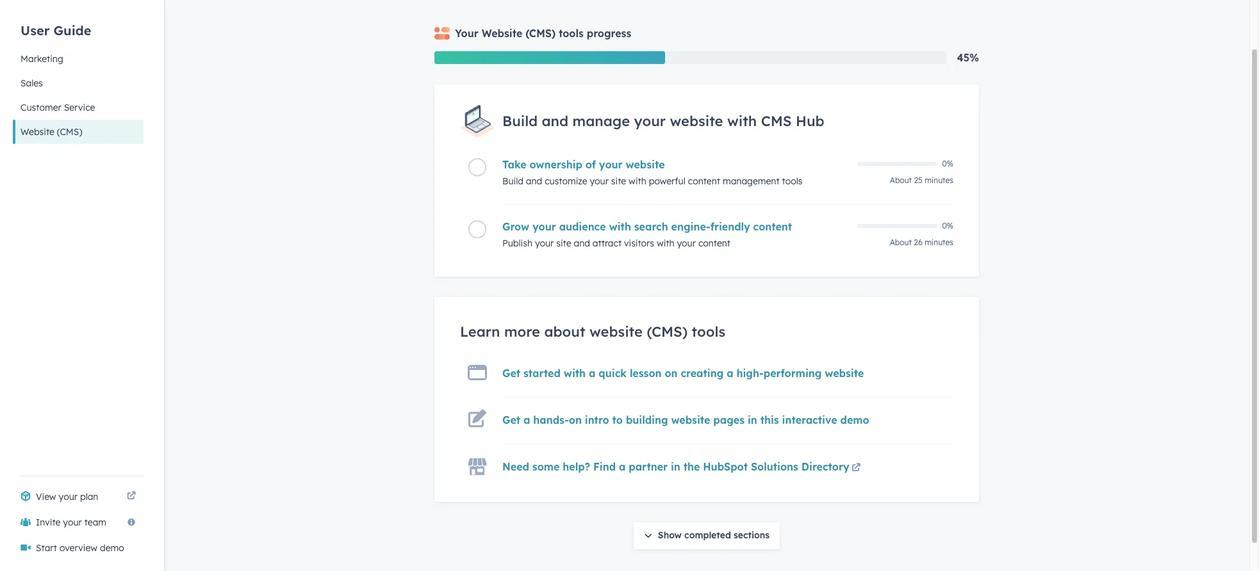 Task type: vqa. For each thing, say whether or not it's contained in the screenshot.
Settings icon
no



Task type: locate. For each thing, give the bounding box(es) containing it.
build up take
[[503, 112, 538, 130]]

demo down team
[[100, 543, 124, 555]]

0 vertical spatial 0%
[[943, 159, 954, 168]]

site left the powerful
[[612, 176, 627, 187]]

(cms) inside button
[[57, 126, 82, 138]]

0 vertical spatial on
[[665, 367, 678, 380]]

need some help? find a partner in the hubspot solutions directory
[[503, 461, 850, 474]]

and inside grow your audience with search engine-friendly content publish your site and attract visitors with your content
[[574, 238, 590, 249]]

0 vertical spatial demo
[[841, 414, 870, 427]]

a
[[589, 367, 596, 380], [727, 367, 734, 380], [524, 414, 531, 427], [619, 461, 626, 474]]

1 vertical spatial tools
[[783, 176, 803, 187]]

1 vertical spatial build
[[503, 176, 524, 187]]

1 horizontal spatial site
[[612, 176, 627, 187]]

tools inside take ownership of your website build and customize your site with powerful content management tools
[[783, 176, 803, 187]]

with inside take ownership of your website build and customize your site with powerful content management tools
[[629, 176, 647, 187]]

and
[[542, 112, 569, 130], [526, 176, 543, 187], [574, 238, 590, 249]]

build
[[503, 112, 538, 130], [503, 176, 524, 187]]

on left intro
[[569, 414, 582, 427]]

minutes
[[925, 176, 954, 185], [925, 238, 954, 247]]

2 vertical spatial content
[[699, 238, 731, 249]]

view your plan
[[36, 492, 98, 503]]

overview
[[60, 543, 97, 555]]

1 vertical spatial (cms)
[[57, 126, 82, 138]]

hub
[[796, 112, 825, 130]]

1 horizontal spatial demo
[[841, 414, 870, 427]]

website (cms) button
[[13, 120, 144, 144]]

0 vertical spatial build
[[503, 112, 538, 130]]

tools right the management
[[783, 176, 803, 187]]

guide
[[54, 22, 91, 38]]

get left hands-
[[503, 414, 521, 427]]

link opens in a new window image
[[127, 490, 136, 505], [127, 492, 136, 502]]

content down take ownership of your website button
[[689, 176, 721, 187]]

0 horizontal spatial in
[[671, 461, 681, 474]]

find
[[594, 461, 616, 474]]

2 0% from the top
[[943, 221, 954, 231]]

1 minutes from the top
[[925, 176, 954, 185]]

sales button
[[13, 71, 144, 96]]

search
[[635, 220, 669, 233]]

get
[[503, 367, 521, 380], [503, 414, 521, 427]]

customize
[[545, 176, 588, 187]]

get left started
[[503, 367, 521, 380]]

a right find
[[619, 461, 626, 474]]

25
[[915, 176, 923, 185]]

0 vertical spatial content
[[689, 176, 721, 187]]

content right friendly
[[754, 220, 793, 233]]

the
[[684, 461, 700, 474]]

build down take
[[503, 176, 524, 187]]

start overview demo link
[[13, 536, 144, 562]]

about left the 26
[[890, 238, 912, 247]]

get a hands-on intro to building website pages in this interactive demo link
[[503, 414, 870, 427]]

content inside take ownership of your website build and customize your site with powerful content management tools
[[689, 176, 721, 187]]

2 horizontal spatial tools
[[783, 176, 803, 187]]

marketing button
[[13, 47, 144, 71]]

in
[[748, 414, 758, 427], [671, 461, 681, 474]]

website
[[482, 27, 523, 40], [21, 126, 54, 138]]

service
[[64, 102, 95, 113]]

minutes for take ownership of your website
[[925, 176, 954, 185]]

website down customer
[[21, 126, 54, 138]]

progress
[[587, 27, 632, 40]]

0% up about 26 minutes
[[943, 221, 954, 231]]

in left "the"
[[671, 461, 681, 474]]

1 vertical spatial minutes
[[925, 238, 954, 247]]

site down audience
[[557, 238, 572, 249]]

0 horizontal spatial site
[[557, 238, 572, 249]]

content down friendly
[[699, 238, 731, 249]]

show
[[658, 530, 682, 542]]

2 link opens in a new window image from the top
[[852, 464, 861, 474]]

website
[[670, 112, 724, 130], [626, 158, 665, 171], [590, 323, 643, 341], [825, 367, 865, 380], [672, 414, 711, 427]]

minutes right the 26
[[925, 238, 954, 247]]

(cms) down customer service "button"
[[57, 126, 82, 138]]

show completed sections button
[[634, 523, 780, 550]]

and up "ownership"
[[542, 112, 569, 130]]

and down take
[[526, 176, 543, 187]]

high-
[[737, 367, 764, 380]]

grow your audience with search engine-friendly content publish your site and attract visitors with your content
[[503, 220, 793, 249]]

a left high-
[[727, 367, 734, 380]]

1 0% from the top
[[943, 159, 954, 168]]

1 horizontal spatial website
[[482, 27, 523, 40]]

your right of
[[599, 158, 623, 171]]

1 horizontal spatial tools
[[692, 323, 726, 341]]

and down audience
[[574, 238, 590, 249]]

0 vertical spatial about
[[891, 176, 912, 185]]

view
[[36, 492, 56, 503]]

more
[[505, 323, 540, 341]]

invite your team button
[[13, 510, 144, 536]]

website right "performing"
[[825, 367, 865, 380]]

with down grow your audience with search engine-friendly content button
[[657, 238, 675, 249]]

hubspot
[[704, 461, 748, 474]]

0 vertical spatial tools
[[559, 27, 584, 40]]

your right the manage on the top of page
[[635, 112, 666, 130]]

minutes right 25
[[925, 176, 954, 185]]

some
[[533, 461, 560, 474]]

website up take ownership of your website button
[[670, 112, 724, 130]]

1 vertical spatial on
[[569, 414, 582, 427]]

(cms) up get started with a quick lesson on creating a high-performing website link
[[647, 323, 688, 341]]

1 vertical spatial about
[[890, 238, 912, 247]]

manage
[[573, 112, 630, 130]]

sections
[[734, 530, 770, 542]]

0 vertical spatial get
[[503, 367, 521, 380]]

1 vertical spatial website
[[21, 126, 54, 138]]

1 horizontal spatial in
[[748, 414, 758, 427]]

about for take ownership of your website
[[891, 176, 912, 185]]

site
[[612, 176, 627, 187], [557, 238, 572, 249]]

in left the this
[[748, 414, 758, 427]]

interactive
[[783, 414, 838, 427]]

0% for take ownership of your website
[[943, 159, 954, 168]]

1 vertical spatial in
[[671, 461, 681, 474]]

sales
[[21, 78, 43, 89]]

1 vertical spatial get
[[503, 414, 521, 427]]

get started with a quick lesson on creating a high-performing website link
[[503, 367, 865, 380]]

0 vertical spatial site
[[612, 176, 627, 187]]

1 horizontal spatial (cms)
[[526, 27, 556, 40]]

1 vertical spatial content
[[754, 220, 793, 233]]

get for get a hands-on intro to building website pages in this interactive demo
[[503, 414, 521, 427]]

your left "plan"
[[59, 492, 78, 503]]

2 get from the top
[[503, 414, 521, 427]]

with right started
[[564, 367, 586, 380]]

2 about from the top
[[890, 238, 912, 247]]

26
[[915, 238, 923, 247]]

your down of
[[590, 176, 609, 187]]

with
[[728, 112, 757, 130], [629, 176, 647, 187], [609, 220, 631, 233], [657, 238, 675, 249], [564, 367, 586, 380]]

0%
[[943, 159, 954, 168], [943, 221, 954, 231]]

1 get from the top
[[503, 367, 521, 380]]

tools up creating
[[692, 323, 726, 341]]

website up the powerful
[[626, 158, 665, 171]]

demo right the interactive
[[841, 414, 870, 427]]

0 vertical spatial (cms)
[[526, 27, 556, 40]]

pages
[[714, 414, 745, 427]]

1 vertical spatial demo
[[100, 543, 124, 555]]

learn
[[460, 323, 500, 341]]

your
[[635, 112, 666, 130], [599, 158, 623, 171], [590, 176, 609, 187], [533, 220, 556, 233], [535, 238, 554, 249], [677, 238, 696, 249], [59, 492, 78, 503], [63, 517, 82, 529]]

0% up the about 25 minutes
[[943, 159, 954, 168]]

(cms)
[[526, 27, 556, 40], [57, 126, 82, 138], [647, 323, 688, 341]]

0 horizontal spatial on
[[569, 414, 582, 427]]

1 vertical spatial site
[[557, 238, 572, 249]]

tools up your website (cms) tools progress progress bar
[[559, 27, 584, 40]]

your left team
[[63, 517, 82, 529]]

with up attract
[[609, 220, 631, 233]]

2 vertical spatial (cms)
[[647, 323, 688, 341]]

(cms) up your website (cms) tools progress progress bar
[[526, 27, 556, 40]]

link opens in a new window image
[[852, 461, 861, 477], [852, 464, 861, 474]]

publish
[[503, 238, 533, 249]]

building
[[626, 414, 668, 427]]

1 link opens in a new window image from the top
[[127, 490, 136, 505]]

on right lesson
[[665, 367, 678, 380]]

get for get started with a quick lesson on creating a high-performing website
[[503, 367, 521, 380]]

0 vertical spatial in
[[748, 414, 758, 427]]

with left the powerful
[[629, 176, 647, 187]]

customer
[[21, 102, 61, 113]]

2 build from the top
[[503, 176, 524, 187]]

demo
[[841, 414, 870, 427], [100, 543, 124, 555]]

about 26 minutes
[[890, 238, 954, 247]]

this
[[761, 414, 779, 427]]

0 horizontal spatial website
[[21, 126, 54, 138]]

customer service button
[[13, 96, 144, 120]]

grow your audience with search engine-friendly content button
[[503, 220, 850, 233]]

1 vertical spatial and
[[526, 176, 543, 187]]

0 vertical spatial minutes
[[925, 176, 954, 185]]

1 vertical spatial 0%
[[943, 221, 954, 231]]

2 minutes from the top
[[925, 238, 954, 247]]

learn more about website (cms) tools
[[460, 323, 726, 341]]

website up quick on the bottom of page
[[590, 323, 643, 341]]

your
[[455, 27, 479, 40]]

site inside take ownership of your website build and customize your site with powerful content management tools
[[612, 176, 627, 187]]

0 horizontal spatial demo
[[100, 543, 124, 555]]

website right your
[[482, 27, 523, 40]]

1 about from the top
[[891, 176, 912, 185]]

need
[[503, 461, 530, 474]]

performing
[[764, 367, 822, 380]]

0 horizontal spatial (cms)
[[57, 126, 82, 138]]

content
[[689, 176, 721, 187], [754, 220, 793, 233], [699, 238, 731, 249]]

about left 25
[[891, 176, 912, 185]]

tools
[[559, 27, 584, 40], [783, 176, 803, 187], [692, 323, 726, 341]]

2 vertical spatial and
[[574, 238, 590, 249]]



Task type: describe. For each thing, give the bounding box(es) containing it.
0 vertical spatial website
[[482, 27, 523, 40]]

site inside grow your audience with search engine-friendly content publish your site and attract visitors with your content
[[557, 238, 572, 249]]

take ownership of your website build and customize your site with powerful content management tools
[[503, 158, 803, 187]]

help?
[[563, 461, 591, 474]]

creating
[[681, 367, 724, 380]]

your website (cms) tools progress progress bar
[[435, 51, 665, 64]]

about for grow your audience with search engine-friendly content
[[890, 238, 912, 247]]

hands-
[[534, 414, 569, 427]]

website (cms)
[[21, 126, 82, 138]]

get a hands-on intro to building website pages in this interactive demo
[[503, 414, 870, 427]]

2 horizontal spatial (cms)
[[647, 323, 688, 341]]

2 vertical spatial tools
[[692, 323, 726, 341]]

1 link opens in a new window image from the top
[[852, 461, 861, 477]]

cms
[[762, 112, 792, 130]]

minutes for grow your audience with search engine-friendly content
[[925, 238, 954, 247]]

website left pages at the bottom of the page
[[672, 414, 711, 427]]

show completed sections
[[658, 530, 770, 542]]

build and manage your website with cms hub
[[503, 112, 825, 130]]

marketing
[[21, 53, 63, 65]]

45%
[[958, 51, 980, 64]]

1 horizontal spatial on
[[665, 367, 678, 380]]

attract
[[593, 238, 622, 249]]

started
[[524, 367, 561, 380]]

solutions
[[751, 461, 799, 474]]

user
[[21, 22, 50, 38]]

get started with a quick lesson on creating a high-performing website
[[503, 367, 865, 380]]

website inside button
[[21, 126, 54, 138]]

user guide views element
[[13, 0, 144, 144]]

your inside button
[[63, 517, 82, 529]]

audience
[[560, 220, 606, 233]]

in inside 'link'
[[671, 461, 681, 474]]

0 vertical spatial and
[[542, 112, 569, 130]]

with left cms on the top of page
[[728, 112, 757, 130]]

partner
[[629, 461, 668, 474]]

friendly
[[711, 220, 751, 233]]

of
[[586, 158, 596, 171]]

website inside take ownership of your website build and customize your site with powerful content management tools
[[626, 158, 665, 171]]

build inside take ownership of your website build and customize your site with powerful content management tools
[[503, 176, 524, 187]]

ownership
[[530, 158, 583, 171]]

directory
[[802, 461, 850, 474]]

take ownership of your website button
[[503, 158, 850, 171]]

view your plan link
[[13, 485, 144, 510]]

visitors
[[625, 238, 655, 249]]

lesson
[[630, 367, 662, 380]]

to
[[613, 414, 623, 427]]

engine-
[[672, 220, 711, 233]]

need some help? find a partner in the hubspot solutions directory link
[[503, 461, 863, 477]]

your down 'engine-'
[[677, 238, 696, 249]]

your right publish
[[535, 238, 554, 249]]

take
[[503, 158, 527, 171]]

management
[[723, 176, 780, 187]]

about
[[545, 323, 586, 341]]

a left hands-
[[524, 414, 531, 427]]

intro
[[585, 414, 610, 427]]

a inside the need some help? find a partner in the hubspot solutions directory 'link'
[[619, 461, 626, 474]]

start
[[36, 543, 57, 555]]

quick
[[599, 367, 627, 380]]

customer service
[[21, 102, 95, 113]]

completed
[[685, 530, 732, 542]]

a left quick on the bottom of page
[[589, 367, 596, 380]]

0 horizontal spatial tools
[[559, 27, 584, 40]]

your right the grow on the top left of page
[[533, 220, 556, 233]]

your website (cms) tools progress
[[455, 27, 632, 40]]

invite
[[36, 517, 61, 529]]

0% for grow your audience with search engine-friendly content
[[943, 221, 954, 231]]

about 25 minutes
[[891, 176, 954, 185]]

invite your team
[[36, 517, 107, 529]]

2 link opens in a new window image from the top
[[127, 492, 136, 502]]

and inside take ownership of your website build and customize your site with powerful content management tools
[[526, 176, 543, 187]]

1 build from the top
[[503, 112, 538, 130]]

plan
[[80, 492, 98, 503]]

powerful
[[649, 176, 686, 187]]

grow
[[503, 220, 530, 233]]

team
[[84, 517, 107, 529]]

user guide
[[21, 22, 91, 38]]

start overview demo
[[36, 543, 124, 555]]



